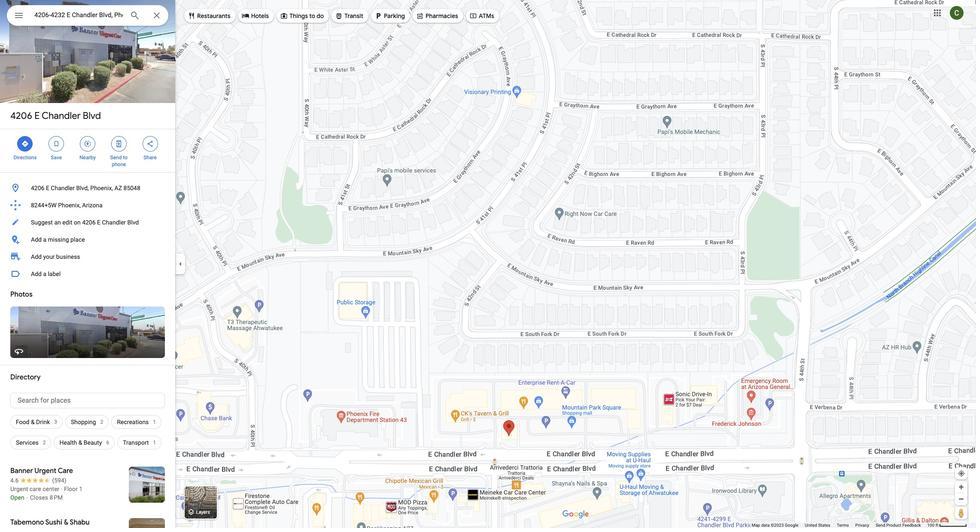 Task type: describe. For each thing, give the bounding box(es) containing it.
terms button
[[837, 523, 849, 528]]

shabu
[[70, 518, 90, 527]]

drink
[[36, 419, 50, 426]]

save
[[51, 155, 62, 161]]

to inside send to phone
[[123, 155, 128, 161]]

states
[[818, 523, 831, 528]]

privacy button
[[856, 523, 869, 528]]

e for 4206 e chandler blvd
[[34, 110, 40, 122]]

4206 e chandler blvd, phoenix, az 85048
[[31, 185, 140, 192]]

actions for 4206 e chandler blvd region
[[0, 129, 175, 172]]

care
[[58, 467, 73, 475]]

layers
[[196, 510, 210, 516]]

100
[[928, 523, 935, 528]]

blvd,
[[76, 185, 89, 192]]

100 ft
[[928, 523, 939, 528]]

privacy
[[856, 523, 869, 528]]

 parking
[[375, 11, 405, 21]]

4206-4232 E Chandler Blvd, Phoenix, AZ 85048 field
[[7, 5, 168, 26]]

product
[[887, 523, 902, 528]]

center
[[43, 486, 59, 493]]

85048
[[123, 185, 140, 192]]

transit
[[345, 12, 363, 20]]

 atms
[[469, 11, 494, 21]]


[[188, 11, 195, 21]]

send for send product feedback
[[876, 523, 885, 528]]


[[416, 11, 424, 21]]

add your business link
[[0, 248, 175, 265]]

& inside tabemono sushi & shabu 'link'
[[64, 518, 68, 527]]


[[84, 139, 91, 149]]

closes
[[30, 494, 48, 501]]

united
[[805, 523, 817, 528]]

zoom out image
[[958, 496, 965, 503]]

pharmacies
[[426, 12, 458, 20]]

2 for services
[[43, 440, 46, 446]]


[[21, 139, 29, 149]]

a for missing
[[43, 236, 46, 243]]

chandler for blvd
[[42, 110, 81, 122]]

1 inside urgent care center · floor 1 open ⋅ closes 8 pm
[[79, 486, 83, 493]]

4206 e chandler blvd
[[10, 110, 101, 122]]

google
[[785, 523, 799, 528]]

floor
[[64, 486, 78, 493]]

4.6 stars 594 reviews image
[[10, 476, 66, 485]]

0 vertical spatial urgent
[[35, 467, 56, 475]]

open
[[10, 494, 24, 501]]


[[115, 139, 123, 149]]

collapse side panel image
[[176, 259, 185, 269]]

united states
[[805, 523, 831, 528]]

your
[[43, 253, 55, 260]]

2 vertical spatial 4206
[[82, 219, 96, 226]]

0 horizontal spatial phoenix,
[[58, 202, 81, 209]]

directory
[[10, 373, 41, 382]]

1 for transport
[[153, 440, 156, 446]]

arizona
[[82, 202, 103, 209]]

footer inside google maps element
[[752, 523, 928, 528]]

zoom in image
[[958, 484, 965, 491]]

4206 for 4206 e chandler blvd, phoenix, az 85048
[[31, 185, 44, 192]]

food & drink 3
[[16, 419, 57, 426]]

2 vertical spatial e
[[97, 219, 101, 226]]

& for drink
[[31, 419, 35, 426]]

food
[[16, 419, 29, 426]]

 hotels
[[242, 11, 269, 21]]

label
[[48, 271, 61, 277]]

2 vertical spatial chandler
[[102, 219, 126, 226]]

nearby
[[79, 155, 96, 161]]

transport 1
[[123, 439, 156, 446]]

add for add a missing place
[[31, 236, 42, 243]]

directions
[[14, 155, 37, 161]]

add for add your business
[[31, 253, 42, 260]]

transport
[[123, 439, 149, 446]]

ft
[[936, 523, 939, 528]]

4.6
[[10, 477, 19, 484]]

·
[[61, 486, 62, 493]]

chandler for blvd,
[[51, 185, 75, 192]]

restaurants
[[197, 12, 231, 20]]

health & beauty 6
[[59, 439, 109, 446]]

100 ft button
[[928, 523, 967, 528]]

services
[[16, 439, 39, 446]]

shopping
[[71, 419, 96, 426]]

e for 4206 e chandler blvd, phoenix, az 85048
[[46, 185, 49, 192]]


[[375, 11, 382, 21]]

 pharmacies
[[416, 11, 458, 21]]

tabemono
[[10, 518, 44, 527]]

 restaurants
[[188, 11, 231, 21]]

data
[[761, 523, 770, 528]]

8244+5w
[[31, 202, 57, 209]]

recreations 1
[[117, 419, 156, 426]]

add a label
[[31, 271, 61, 277]]



Task type: vqa. For each thing, say whether or not it's contained in the screenshot.
2 for Services
yes



Task type: locate. For each thing, give the bounding box(es) containing it.
beauty
[[84, 439, 102, 446]]

None field
[[34, 10, 123, 20]]

1 horizontal spatial &
[[64, 518, 68, 527]]

banner urgent care
[[10, 467, 73, 475]]

4206 right "on"
[[82, 219, 96, 226]]

1 horizontal spatial blvd
[[127, 219, 139, 226]]

1 vertical spatial 1
[[153, 440, 156, 446]]

blvd up 
[[83, 110, 101, 122]]

services 2
[[16, 439, 46, 446]]

1 add from the top
[[31, 236, 42, 243]]

&
[[31, 419, 35, 426], [78, 439, 82, 446], [64, 518, 68, 527]]

1 right transport
[[153, 440, 156, 446]]

add left your
[[31, 253, 42, 260]]

4206 for 4206 e chandler blvd
[[10, 110, 32, 122]]

2 vertical spatial add
[[31, 271, 42, 277]]

map data ©2023 google
[[752, 523, 799, 528]]

4206 up 
[[10, 110, 32, 122]]

none field inside '4206-4232 e chandler blvd, phoenix, az 85048' field
[[34, 10, 123, 20]]

send up phone
[[110, 155, 122, 161]]

8244+5w phoenix, arizona
[[31, 202, 103, 209]]

chandler
[[42, 110, 81, 122], [51, 185, 75, 192], [102, 219, 126, 226]]

a inside add a missing place button
[[43, 236, 46, 243]]

1 vertical spatial urgent
[[10, 486, 28, 493]]

2 vertical spatial 1
[[79, 486, 83, 493]]

sushi
[[45, 518, 62, 527]]

2 for shopping
[[100, 419, 103, 425]]

1 a from the top
[[43, 236, 46, 243]]

0 horizontal spatial &
[[31, 419, 35, 426]]


[[52, 139, 60, 149]]

suggest
[[31, 219, 53, 226]]

united states button
[[805, 523, 831, 528]]

1 right the recreations
[[153, 419, 156, 425]]

1 horizontal spatial e
[[46, 185, 49, 192]]

1 vertical spatial blvd
[[127, 219, 139, 226]]

 button
[[7, 5, 31, 27]]

a inside add a label button
[[43, 271, 46, 277]]

send inside send to phone
[[110, 155, 122, 161]]

1 horizontal spatial phoenix,
[[90, 185, 113, 192]]

suggest an edit on 4206 e chandler blvd button
[[0, 214, 175, 231]]

1 vertical spatial 2
[[43, 440, 46, 446]]

urgent
[[35, 467, 56, 475], [10, 486, 28, 493]]

add down suggest at the top left of page
[[31, 236, 42, 243]]

care
[[30, 486, 41, 493]]

feedback
[[903, 523, 921, 528]]

 transit
[[335, 11, 363, 21]]

chandler up 8244+5w phoenix, arizona on the left top of the page
[[51, 185, 75, 192]]

4206 e chandler blvd, phoenix, az 85048 button
[[0, 180, 175, 197]]

0 vertical spatial phoenix,
[[90, 185, 113, 192]]

add a label button
[[0, 265, 175, 283]]

4206 up '8244+5w'
[[31, 185, 44, 192]]

0 horizontal spatial blvd
[[83, 110, 101, 122]]

0 vertical spatial 1
[[153, 419, 156, 425]]

to left "do"
[[309, 12, 315, 20]]

1 vertical spatial 4206
[[31, 185, 44, 192]]

⋅
[[26, 494, 28, 501]]


[[469, 11, 477, 21]]

add left label
[[31, 271, 42, 277]]

8244+5w phoenix, arizona button
[[0, 197, 175, 214]]

atms
[[479, 12, 494, 20]]

to
[[309, 12, 315, 20], [123, 155, 128, 161]]

add for add a label
[[31, 271, 42, 277]]

chandler down arizona
[[102, 219, 126, 226]]

add your business
[[31, 253, 80, 260]]

1 for recreations
[[153, 419, 156, 425]]


[[242, 11, 249, 21]]

to inside  things to do
[[309, 12, 315, 20]]

2 inside "shopping 2"
[[100, 419, 103, 425]]

a left missing
[[43, 236, 46, 243]]

2 inside 'services 2'
[[43, 440, 46, 446]]

tabemono sushi & shabu
[[10, 518, 90, 527]]

0 horizontal spatial urgent
[[10, 486, 28, 493]]

google account: christina overa  
(christinaovera9@gmail.com) image
[[950, 6, 964, 20]]

2 right services
[[43, 440, 46, 446]]

things
[[290, 12, 308, 20]]

hotels
[[251, 12, 269, 20]]

& right health
[[78, 439, 82, 446]]

send left product
[[876, 523, 885, 528]]

2 horizontal spatial e
[[97, 219, 101, 226]]

blvd
[[83, 110, 101, 122], [127, 219, 139, 226]]

google maps element
[[0, 0, 976, 528]]

2 add from the top
[[31, 253, 42, 260]]

show your location image
[[958, 470, 966, 478]]

3 add from the top
[[31, 271, 42, 277]]

0 horizontal spatial 2
[[43, 440, 46, 446]]

0 horizontal spatial e
[[34, 110, 40, 122]]

blvd down 85048
[[127, 219, 139, 226]]

0 vertical spatial blvd
[[83, 110, 101, 122]]

send to phone
[[110, 155, 128, 168]]

1 horizontal spatial 2
[[100, 419, 103, 425]]

urgent inside urgent care center · floor 1 open ⋅ closes 8 pm
[[10, 486, 28, 493]]

health
[[59, 439, 77, 446]]

0 vertical spatial to
[[309, 12, 315, 20]]

tabemono sushi & shabu link
[[0, 512, 175, 528]]

0 vertical spatial add
[[31, 236, 42, 243]]

2 vertical spatial &
[[64, 518, 68, 527]]

0 vertical spatial send
[[110, 155, 122, 161]]

missing
[[48, 236, 69, 243]]

1 right floor
[[79, 486, 83, 493]]

& right food
[[31, 419, 35, 426]]

banner
[[10, 467, 33, 475]]

0 vertical spatial 2
[[100, 419, 103, 425]]

phoenix,
[[90, 185, 113, 192], [58, 202, 81, 209]]

(594)
[[52, 477, 66, 484]]

parking
[[384, 12, 405, 20]]

1 horizontal spatial to
[[309, 12, 315, 20]]

4206 e chandler blvd main content
[[0, 0, 175, 528]]

2 right "shopping"
[[100, 419, 103, 425]]

0 vertical spatial chandler
[[42, 110, 81, 122]]

send inside button
[[876, 523, 885, 528]]

1 vertical spatial add
[[31, 253, 42, 260]]

None text field
[[10, 393, 165, 408]]

share
[[144, 155, 157, 161]]

send product feedback
[[876, 523, 921, 528]]

phoenix, up edit
[[58, 202, 81, 209]]

1 inside recreations 1
[[153, 419, 156, 425]]

4206
[[10, 110, 32, 122], [31, 185, 44, 192], [82, 219, 96, 226]]

chandler up 
[[42, 110, 81, 122]]

& right the sushi
[[64, 518, 68, 527]]

0 horizontal spatial send
[[110, 155, 122, 161]]

1 vertical spatial to
[[123, 155, 128, 161]]

1
[[153, 419, 156, 425], [153, 440, 156, 446], [79, 486, 83, 493]]

& for beauty
[[78, 439, 82, 446]]

terms
[[837, 523, 849, 528]]

©2023
[[771, 523, 784, 528]]

send
[[110, 155, 122, 161], [876, 523, 885, 528]]

 search field
[[7, 5, 168, 27]]

none text field inside 4206 e chandler blvd main content
[[10, 393, 165, 408]]

a for label
[[43, 271, 46, 277]]

show street view coverage image
[[955, 507, 968, 520]]

1 horizontal spatial urgent
[[35, 467, 56, 475]]

8 pm
[[50, 494, 63, 501]]

1 horizontal spatial send
[[876, 523, 885, 528]]


[[14, 9, 24, 21]]


[[280, 11, 288, 21]]

edit
[[62, 219, 72, 226]]

to up phone
[[123, 155, 128, 161]]

2 horizontal spatial &
[[78, 439, 82, 446]]

blvd inside suggest an edit on 4206 e chandler blvd button
[[127, 219, 139, 226]]

do
[[317, 12, 324, 20]]

1 vertical spatial e
[[46, 185, 49, 192]]

0 vertical spatial a
[[43, 236, 46, 243]]

urgent up 'open'
[[10, 486, 28, 493]]

urgent care center · floor 1 open ⋅ closes 8 pm
[[10, 486, 83, 501]]

phoenix, left the az
[[90, 185, 113, 192]]

urgent up 4.6 stars 594 reviews image
[[35, 467, 56, 475]]

a
[[43, 236, 46, 243], [43, 271, 46, 277]]


[[146, 139, 154, 149]]

photos
[[10, 290, 33, 299]]

1 vertical spatial send
[[876, 523, 885, 528]]

add a missing place button
[[0, 231, 175, 248]]

3
[[54, 419, 57, 425]]

1 vertical spatial &
[[78, 439, 82, 446]]

1 vertical spatial chandler
[[51, 185, 75, 192]]

0 horizontal spatial to
[[123, 155, 128, 161]]

0 vertical spatial 4206
[[10, 110, 32, 122]]

suggest an edit on 4206 e chandler blvd
[[31, 219, 139, 226]]

place
[[70, 236, 85, 243]]

send for send to phone
[[110, 155, 122, 161]]

1 vertical spatial a
[[43, 271, 46, 277]]

az
[[114, 185, 122, 192]]

shopping 2
[[71, 419, 103, 426]]

a left label
[[43, 271, 46, 277]]

footer containing map data ©2023 google
[[752, 523, 928, 528]]

 things to do
[[280, 11, 324, 21]]

phone
[[112, 161, 126, 168]]

0 vertical spatial &
[[31, 419, 35, 426]]

send product feedback button
[[876, 523, 921, 528]]

1 inside transport 1
[[153, 440, 156, 446]]

0 vertical spatial e
[[34, 110, 40, 122]]

2 a from the top
[[43, 271, 46, 277]]

recreations
[[117, 419, 149, 426]]

add a missing place
[[31, 236, 85, 243]]

1 vertical spatial phoenix,
[[58, 202, 81, 209]]

footer
[[752, 523, 928, 528]]



